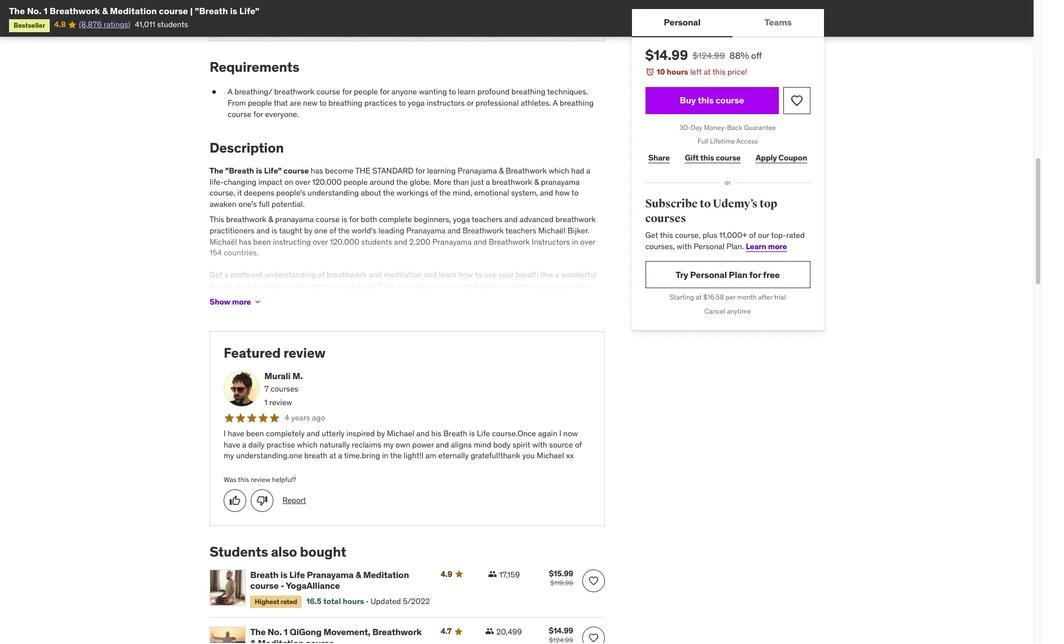 Task type: locate. For each thing, give the bounding box(es) containing it.
subscribe to udemy's top courses
[[646, 197, 778, 225]]

0 horizontal spatial profound
[[231, 270, 263, 280]]

how left use
[[459, 270, 474, 280]]

and up power
[[417, 429, 430, 439]]

that
[[274, 98, 288, 108]]

course, inside get this course, plus 11,000+ of our top-rated courses, with personal plan.
[[676, 230, 701, 240]]

0 vertical spatial get
[[646, 230, 659, 240]]

subscribe
[[646, 197, 699, 211]]

the for the "breath is life" course
[[210, 166, 224, 176]]

and down start
[[245, 292, 259, 302]]

profound inside get a profound understanding of breathwork and meditation and learn how to use your breath like a wonderful tool to start controlling all systems in your body. take care of your mind and how to take the awareness to the soul level and realize your true nature.
[[231, 270, 263, 280]]

breathwork
[[50, 5, 100, 16], [463, 226, 504, 236], [489, 237, 530, 247], [373, 626, 422, 638]]

rated up learn more link
[[787, 230, 806, 240]]

people
[[354, 87, 378, 97], [248, 98, 272, 108], [344, 177, 368, 187]]

featured
[[224, 344, 281, 362]]

instructors
[[427, 98, 465, 108]]

xsmall image inside the show more button
[[253, 297, 262, 306]]

pranayama
[[541, 177, 580, 187], [275, 214, 314, 225]]

or up udemy's
[[725, 178, 732, 187]]

mind inside i have been completely and utterly inspired by michael and his breath is life course.once again i now have a daily practise which naturally reclaims my own power and aligns mind body spirit with source of my understanding.one breath at a time.bring in the light!i am eternally grateful!thank you michael xx
[[474, 440, 492, 450]]

to left use
[[475, 270, 482, 280]]

& inside breath is life pranayama & meditation course  - yogaalliance
[[356, 569, 362, 580]]

become
[[325, 166, 354, 176]]

bestseller
[[14, 21, 45, 30]]

$14.99 down the $119.99
[[549, 626, 574, 636]]

0 horizontal spatial rated
[[281, 597, 297, 606]]

1 horizontal spatial no.
[[268, 626, 282, 638]]

yoga inside a breathing/ breathwork course for people for anyone wanting to learn profound breathing techniques. from people that are new to breathing practices to yoga instructors or professional athletes. a breathing course for everyone.
[[408, 98, 425, 108]]

the
[[9, 5, 25, 16], [210, 166, 224, 176], [250, 626, 266, 638]]

than
[[453, 177, 469, 187]]

the
[[396, 177, 408, 187], [383, 188, 395, 198], [439, 188, 451, 198], [338, 226, 350, 236], [518, 281, 529, 291], [580, 281, 591, 291], [390, 451, 402, 461]]

awareness
[[531, 281, 569, 291]]

mind right care
[[440, 281, 458, 291]]

back
[[728, 123, 743, 131]]

1 vertical spatial have
[[224, 440, 241, 450]]

people for life-
[[344, 177, 368, 187]]

breath inside i have been completely and utterly inspired by michael and his breath is life course.once again i now have a daily practise which naturally reclaims my own power and aligns mind body spirit with source of my understanding.one breath at a time.bring in the light!i am eternally grateful!thank you michael xx
[[444, 429, 468, 439]]

with right courses,
[[678, 241, 693, 251]]

access
[[737, 137, 759, 145]]

has become the standard for learning pranayama & breathwork which had a life-changing impact on over 120.000 people around the globe. more than just a breathwork & pranayama course, it deepens people's understanding about the workings of the mind, emotional system, and how to awaken one's full potential.
[[210, 166, 591, 209]]

courses down the subscribe
[[646, 211, 687, 225]]

1 vertical spatial 1
[[265, 397, 268, 407]]

are
[[290, 98, 301, 108]]

-
[[281, 580, 284, 591]]

1 vertical spatial people
[[248, 98, 272, 108]]

report
[[283, 495, 306, 505]]

life inside i have been completely and utterly inspired by michael and his breath is life course.once again i now have a daily practise which naturally reclaims my own power and aligns mind body spirit with source of my understanding.one breath at a time.bring in the light!i am eternally grateful!thank you michael xx
[[477, 429, 490, 439]]

2 vertical spatial 1
[[284, 626, 288, 638]]

1 vertical spatial michaël
[[210, 237, 237, 247]]

get inside get this course, plus 11,000+ of our top-rated courses, with personal plan.
[[646, 230, 659, 240]]

your left body.
[[341, 281, 356, 291]]

learn inside a breathing/ breathwork course for people for anyone wanting to learn profound breathing techniques. from people that are new to breathing practices to yoga instructors or professional athletes. a breathing course for everyone.
[[458, 87, 476, 97]]

1 vertical spatial breath
[[305, 451, 328, 461]]

this right gift
[[701, 152, 715, 163]]

0 horizontal spatial teachers
[[472, 214, 503, 225]]

has inside has become the standard for learning pranayama & breathwork which had a life-changing impact on over 120.000 people around the globe. more than just a breathwork & pranayama course, it deepens people's understanding about the workings of the mind, emotional system, and how to awaken one's full potential.
[[311, 166, 323, 176]]

pranayama inside has become the standard for learning pranayama & breathwork which had a life-changing impact on over 120.000 people around the globe. more than just a breathwork & pranayama course, it deepens people's understanding about the workings of the mind, emotional system, and how to awaken one's full potential.
[[541, 177, 580, 187]]

120.000 down become
[[312, 177, 342, 187]]

1 vertical spatial breath
[[250, 569, 279, 580]]

updated 5/2022
[[371, 597, 430, 607]]

students inside this breathwork & pranayama course is for both complete beginners, yoga teachers and advanced breathwork practitioners and is taught by one of the world's leading pranayama and breathwork teachers michaël bijker. michaël has been instructing over 120.000 students and 2.200 pranayama and breathwork instructors in over 154 countries.
[[361, 237, 393, 247]]

0 vertical spatial teachers
[[472, 214, 503, 225]]

no.
[[27, 5, 41, 16], [268, 626, 282, 638]]

0 horizontal spatial breath
[[305, 451, 328, 461]]

no. inside the no. 1 qigong movement, breathwork & meditation course.
[[268, 626, 282, 638]]

0 vertical spatial course,
[[210, 188, 235, 198]]

1 horizontal spatial teachers
[[506, 226, 537, 236]]

0 vertical spatial has
[[311, 166, 323, 176]]

1 for breathwork
[[43, 5, 48, 16]]

michael up own
[[387, 429, 415, 439]]

a left daily
[[242, 440, 247, 450]]

in inside i have been completely and utterly inspired by michael and his breath is life course.once again i now have a daily practise which naturally reclaims my own power and aligns mind body spirit with source of my understanding.one breath at a time.bring in the light!i am eternally grateful!thank you michael xx
[[382, 451, 389, 461]]

0 vertical spatial hours
[[668, 67, 689, 77]]

gift this course
[[686, 152, 742, 163]]

this inside button
[[699, 94, 715, 106]]

"breath right |
[[195, 5, 228, 16]]

1 horizontal spatial by
[[377, 429, 385, 439]]

share button
[[646, 147, 674, 169]]

no. up bestseller
[[27, 5, 41, 16]]

workings
[[397, 188, 429, 198]]

source
[[550, 440, 573, 450]]

0 horizontal spatial or
[[467, 98, 474, 108]]

at right left on the top right of the page
[[705, 67, 712, 77]]

0 vertical spatial 1
[[43, 5, 48, 16]]

at inside "starting at $16.58 per month after trial cancel anytime"
[[697, 293, 703, 302]]

& inside has become the standard for learning pranayama & breathwork which had a life-changing impact on over 120.000 people around the globe. more than just a breathwork & pranayama course, it deepens people's understanding about the workings of the mind, emotional system, and how to awaken one's full potential.
[[535, 177, 539, 187]]

with inside get this course, plus 11,000+ of our top-rated courses, with personal plan.
[[678, 241, 693, 251]]

4
[[285, 413, 290, 423]]

naturally
[[320, 440, 350, 450]]

this for buy this course
[[699, 94, 715, 106]]

pranayama down had
[[541, 177, 580, 187]]

1 for qigong
[[284, 626, 288, 638]]

course up highest
[[250, 580, 279, 591]]

1 vertical spatial review
[[270, 397, 292, 407]]

the no. 1 qigong movement, breathwork & meditation course. link
[[250, 626, 427, 643]]

from
[[228, 98, 246, 108]]

profound up start
[[231, 270, 263, 280]]

breathing up athletes.
[[512, 87, 546, 97]]

0 horizontal spatial get
[[210, 270, 223, 280]]

1 horizontal spatial learn
[[458, 87, 476, 97]]

1 horizontal spatial profound
[[478, 87, 510, 97]]

1 vertical spatial a
[[553, 98, 558, 108]]

or right instructors
[[467, 98, 474, 108]]

share
[[649, 152, 671, 163]]

which left had
[[549, 166, 570, 176]]

the up bestseller
[[9, 5, 25, 16]]

0 vertical spatial xsmall image
[[253, 297, 262, 306]]

instructors
[[532, 237, 570, 247]]

and down full
[[257, 226, 270, 236]]

0 vertical spatial personal
[[665, 17, 701, 28]]

tab list containing personal
[[633, 9, 825, 37]]

countries.
[[224, 248, 259, 258]]

inspired
[[347, 429, 375, 439]]

the standard for
[[355, 166, 426, 176]]

apply coupon
[[757, 152, 808, 163]]

power
[[413, 440, 434, 450]]

1 horizontal spatial breath
[[516, 270, 539, 280]]

1 vertical spatial with
[[533, 440, 548, 450]]

1 vertical spatial 120.000
[[330, 237, 360, 247]]

personal inside get this course, plus 11,000+ of our top-rated courses, with personal plan.
[[695, 241, 725, 251]]

0 vertical spatial my
[[384, 440, 394, 450]]

1
[[43, 5, 48, 16], [265, 397, 268, 407], [284, 626, 288, 638]]

michael down source
[[537, 451, 565, 461]]

pranayama inside breath is life pranayama & meditation course  - yogaalliance
[[307, 569, 354, 580]]

0 vertical spatial no.
[[27, 5, 41, 16]]

the inside the no. 1 qigong movement, breathwork & meditation course.
[[250, 626, 266, 638]]

0 horizontal spatial pranayama
[[275, 214, 314, 225]]

practices
[[365, 98, 397, 108]]

people down 'breathing/'
[[248, 98, 272, 108]]

people up practices
[[354, 87, 378, 97]]

2 vertical spatial how
[[475, 281, 490, 291]]

120.000 down world's at left
[[330, 237, 360, 247]]

of right care
[[414, 281, 421, 291]]

total
[[324, 597, 341, 607]]

in right time.bring
[[382, 451, 389, 461]]

in down bijker. in the right of the page
[[572, 237, 579, 247]]

0 vertical spatial students
[[157, 19, 188, 30]]

breathing
[[512, 87, 546, 97], [329, 98, 363, 108], [560, 98, 594, 108]]

the for the no. 1 qigong movement, breathwork & meditation course.
[[250, 626, 266, 638]]

1 horizontal spatial i
[[560, 429, 562, 439]]

mind inside get a profound understanding of breathwork and meditation and learn how to use your breath like a wonderful tool to start controlling all systems in your body. take care of your mind and how to take the awareness to the soul level and realize your true nature.
[[440, 281, 458, 291]]

0 horizontal spatial with
[[533, 440, 548, 450]]

breath left -
[[250, 569, 279, 580]]

1 horizontal spatial life"
[[264, 166, 282, 176]]

review up mark as unhelpful image in the bottom of the page
[[251, 475, 271, 484]]

0 vertical spatial $14.99
[[646, 46, 689, 64]]

1 horizontal spatial meditation
[[258, 637, 304, 643]]

1 inside the no. 1 qigong movement, breathwork & meditation course.
[[284, 626, 288, 638]]

over down bijker. in the right of the page
[[581, 237, 596, 247]]

xsmall image for 4.7
[[485, 627, 494, 636]]

is inside breath is life pranayama & meditation course  - yogaalliance
[[281, 569, 288, 580]]

around
[[370, 177, 395, 187]]

breathwork down & breathwork
[[492, 177, 533, 187]]

2 vertical spatial review
[[251, 475, 271, 484]]

1 left qigong
[[284, 626, 288, 638]]

this inside get this course, plus 11,000+ of our top-rated courses, with personal plan.
[[661, 230, 674, 240]]

"breath up changing
[[225, 166, 254, 176]]

review inside murali m. 7 courses 1 review
[[270, 397, 292, 407]]

1 horizontal spatial at
[[697, 293, 703, 302]]

potential.
[[272, 199, 305, 209]]

teachers down advanced
[[506, 226, 537, 236]]

and right system,
[[540, 188, 554, 198]]

at
[[705, 67, 712, 77], [697, 293, 703, 302], [330, 451, 337, 461]]

0 vertical spatial courses
[[646, 211, 687, 225]]

by up reclaims
[[377, 429, 385, 439]]

instructing
[[273, 237, 311, 247]]

0 horizontal spatial course,
[[210, 188, 235, 198]]

top
[[760, 197, 778, 211]]

1 vertical spatial hours
[[343, 597, 364, 607]]

is down also
[[281, 569, 288, 580]]

after
[[759, 293, 774, 302]]

the left world's at left
[[338, 226, 350, 236]]

learn left use
[[439, 270, 457, 280]]

course left |
[[159, 5, 188, 16]]

by inside this breathwork & pranayama course is for both complete beginners, yoga teachers and advanced breathwork practitioners and is taught by one of the world's leading pranayama and breathwork teachers michaël bijker. michaël has been instructing over 120.000 students and 2.200 pranayama and breathwork instructors in over 154 countries.
[[304, 226, 313, 236]]

breathwork up bijker. in the right of the page
[[556, 214, 596, 225]]

1 vertical spatial course,
[[676, 230, 701, 240]]

1 horizontal spatial get
[[646, 230, 659, 240]]

wishlist image
[[791, 94, 804, 107], [588, 575, 600, 586], [588, 633, 600, 643]]

my left own
[[384, 440, 394, 450]]

2 horizontal spatial breathing
[[560, 98, 594, 108]]

1 vertical spatial by
[[377, 429, 385, 439]]

0 vertical spatial rated
[[787, 230, 806, 240]]

0 horizontal spatial hours
[[343, 597, 364, 607]]

$14.99 for $14.99
[[549, 626, 574, 636]]

0 vertical spatial a
[[228, 87, 233, 97]]

0 horizontal spatial meditation
[[110, 5, 157, 16]]

at inside i have been completely and utterly inspired by michael and his breath is life course.once again i now have a daily practise which naturally reclaims my own power and aligns mind body spirit with source of my understanding.one breath at a time.bring in the light!i am eternally grateful!thank you michael xx
[[330, 451, 337, 461]]

2 vertical spatial wishlist image
[[588, 633, 600, 643]]

impact
[[258, 177, 283, 187]]

learning
[[427, 166, 456, 176]]

review up m.
[[284, 344, 326, 362]]

anyone
[[392, 87, 417, 97]]

in inside this breathwork & pranayama course is for both complete beginners, yoga teachers and advanced breathwork practitioners and is taught by one of the world's leading pranayama and breathwork teachers michaël bijker. michaël has been instructing over 120.000 students and 2.200 pranayama and breathwork instructors in over 154 countries.
[[572, 237, 579, 247]]

2 vertical spatial meditation
[[258, 637, 304, 643]]

0 horizontal spatial life"
[[240, 5, 260, 16]]

0 vertical spatial life
[[477, 429, 490, 439]]

a
[[228, 87, 233, 97], [553, 98, 558, 108]]

his
[[432, 429, 442, 439]]

featured review
[[224, 344, 326, 362]]

1 horizontal spatial life
[[477, 429, 490, 439]]

and down his at the bottom left of page
[[436, 440, 449, 450]]

0 vertical spatial wishlist image
[[791, 94, 804, 107]]

how inside has become the standard for learning pranayama & breathwork which had a life-changing impact on over 120.000 people around the globe. more than just a breathwork & pranayama course, it deepens people's understanding about the workings of the mind, emotional system, and how to awaken one's full potential.
[[556, 188, 570, 198]]

0 horizontal spatial no.
[[27, 5, 41, 16]]

a down techniques.
[[553, 98, 558, 108]]

1 vertical spatial the
[[210, 166, 224, 176]]

1 horizontal spatial $14.99
[[646, 46, 689, 64]]

breath
[[444, 429, 468, 439], [250, 569, 279, 580]]

0 vertical spatial mind
[[440, 281, 458, 291]]

courses
[[646, 211, 687, 225], [271, 384, 299, 394]]

by inside i have been completely and utterly inspired by michael and his breath is life course.once again i now have a daily practise which naturally reclaims my own power and aligns mind body spirit with source of my understanding.one breath at a time.bring in the light!i am eternally grateful!thank you michael xx
[[377, 429, 385, 439]]

in up nature.
[[333, 281, 339, 291]]

0 vertical spatial michaël
[[539, 226, 566, 236]]

profound inside a breathing/ breathwork course for people for anyone wanting to learn profound breathing techniques. from people that are new to breathing practices to yoga instructors or professional athletes. a breathing course for everyone.
[[478, 87, 510, 97]]

which inside has become the standard for learning pranayama & breathwork which had a life-changing impact on over 120.000 people around the globe. more than just a breathwork & pranayama course, it deepens people's understanding about the workings of the mind, emotional system, and how to awaken one's full potential.
[[549, 166, 570, 176]]

movement,
[[324, 626, 371, 638]]

apply
[[757, 152, 778, 163]]

am
[[426, 451, 437, 461]]

1 horizontal spatial students
[[361, 237, 393, 247]]

is left both at left top
[[342, 214, 348, 225]]

breathwork up 4.8
[[50, 5, 100, 16]]

full
[[698, 137, 709, 145]]

0 vertical spatial profound
[[478, 87, 510, 97]]

or
[[467, 98, 474, 108], [725, 178, 732, 187]]

breathwork down advanced
[[489, 237, 530, 247]]

1 horizontal spatial or
[[725, 178, 732, 187]]

more inside button
[[232, 297, 251, 307]]

more down the top-
[[769, 241, 788, 251]]

of inside has become the standard for learning pranayama & breathwork which had a life-changing impact on over 120.000 people around the globe. more than just a breathwork & pranayama course, it deepens people's understanding about the workings of the mind, emotional system, and how to awaken one's full potential.
[[431, 188, 438, 198]]

again
[[538, 429, 558, 439]]

& down full
[[269, 214, 273, 225]]

life up grateful!thank
[[477, 429, 490, 439]]

has up countries.
[[239, 237, 252, 247]]

life" up "requirements"
[[240, 5, 260, 16]]

breath inside get a profound understanding of breathwork and meditation and learn how to use your breath like a wonderful tool to start controlling all systems in your body. take care of your mind and how to take the awareness to the soul level and realize your true nature.
[[516, 270, 539, 280]]

ratings)
[[104, 19, 130, 30]]

to left udemy's
[[701, 197, 712, 211]]

hours right 10
[[668, 67, 689, 77]]

complete
[[379, 214, 412, 225]]

0 horizontal spatial 1
[[43, 5, 48, 16]]

to inside "subscribe to udemy's top courses"
[[701, 197, 712, 211]]

have
[[228, 429, 245, 439], [224, 440, 241, 450]]

people inside has become the standard for learning pranayama & breathwork which had a life-changing impact on over 120.000 people around the globe. more than just a breathwork & pranayama course, it deepens people's understanding about the workings of the mind, emotional system, and how to awaken one's full potential.
[[344, 177, 368, 187]]

breathwork up body.
[[327, 270, 367, 280]]

life right -
[[290, 569, 305, 580]]

my up was
[[224, 451, 234, 461]]

personal up $14.99 $124.99 88% off
[[665, 17, 701, 28]]

1 horizontal spatial courses
[[646, 211, 687, 225]]

xsmall image for 4.9
[[488, 570, 497, 579]]

and inside has become the standard for learning pranayama & breathwork which had a life-changing impact on over 120.000 people around the globe. more than just a breathwork & pranayama course, it deepens people's understanding about the workings of the mind, emotional system, and how to awaken one's full potential.
[[540, 188, 554, 198]]

1 up bestseller
[[43, 5, 48, 16]]

2 vertical spatial the
[[250, 626, 266, 638]]

understanding down become
[[308, 188, 359, 198]]

show more
[[210, 297, 251, 307]]

5/2022
[[403, 597, 430, 607]]

0 horizontal spatial has
[[239, 237, 252, 247]]

of down now
[[575, 440, 582, 450]]

1 horizontal spatial has
[[311, 166, 323, 176]]

at down naturally
[[330, 451, 337, 461]]

& up (8,876 ratings)
[[102, 5, 108, 16]]

1 horizontal spatial breath
[[444, 429, 468, 439]]

your right care
[[423, 281, 438, 291]]

0 vertical spatial been
[[253, 237, 271, 247]]

show
[[210, 297, 230, 307]]

the no. 1 qigong movement, breathwork & meditation course.
[[250, 626, 422, 643]]

mind up grateful!thank
[[474, 440, 492, 450]]

over right on
[[295, 177, 311, 187]]

& breathwork
[[499, 166, 547, 176]]

about
[[361, 188, 382, 198]]

breathwork inside a breathing/ breathwork course for people for anyone wanting to learn profound breathing techniques. from people that are new to breathing practices to yoga instructors or professional athletes. a breathing course for everyone.
[[274, 87, 315, 97]]

0 horizontal spatial breathing
[[329, 98, 363, 108]]

show more button
[[210, 291, 262, 313]]

2 vertical spatial people
[[344, 177, 368, 187]]

buy this course
[[681, 94, 745, 106]]

how right system,
[[556, 188, 570, 198]]

meditation inside breath is life pranayama & meditation course  - yogaalliance
[[363, 569, 409, 580]]

the inside i have been completely and utterly inspired by michael and his breath is life course.once again i now have a daily practise which naturally reclaims my own power and aligns mind body spirit with source of my understanding.one breath at a time.bring in the light!i am eternally grateful!thank you michael xx
[[390, 451, 402, 461]]

0 horizontal spatial learn
[[439, 270, 457, 280]]

daily
[[248, 440, 265, 450]]

0 vertical spatial pranayama
[[541, 177, 580, 187]]

1 vertical spatial has
[[239, 237, 252, 247]]

understanding.one
[[236, 451, 303, 461]]

this for get this course, plus 11,000+ of our top-rated courses, with personal plan.
[[661, 230, 674, 240]]

personal inside 'button'
[[665, 17, 701, 28]]

udemy's
[[714, 197, 758, 211]]

tab list
[[633, 9, 825, 37]]

of left our
[[750, 230, 757, 240]]

this for was this review helpful?
[[238, 475, 249, 484]]

1 horizontal spatial the
[[210, 166, 224, 176]]

no. for qigong
[[268, 626, 282, 638]]

of right one
[[330, 226, 337, 236]]

0 vertical spatial meditation
[[110, 5, 157, 16]]

everyone.
[[265, 109, 299, 119]]

120.000 inside this breathwork & pranayama course is for both complete beginners, yoga teachers and advanced breathwork practitioners and is taught by one of the world's leading pranayama and breathwork teachers michaël bijker. michaël has been instructing over 120.000 students and 2.200 pranayama and breathwork instructors in over 154 countries.
[[330, 237, 360, 247]]

breath up aligns
[[444, 429, 468, 439]]

courses inside murali m. 7 courses 1 review
[[271, 384, 299, 394]]

get inside get a profound understanding of breathwork and meditation and learn how to use your breath like a wonderful tool to start controlling all systems in your body. take care of your mind and how to take the awareness to the soul level and realize your true nature.
[[210, 270, 223, 280]]

pranayama down beginners,
[[433, 237, 472, 247]]

breathwork inside the no. 1 qigong movement, breathwork & meditation course.
[[373, 626, 422, 638]]

0 vertical spatial learn
[[458, 87, 476, 97]]

course up the back
[[716, 94, 745, 106]]

breathwork inside has become the standard for learning pranayama & breathwork which had a life-changing impact on over 120.000 people around the globe. more than just a breathwork & pranayama course, it deepens people's understanding about the workings of the mind, emotional system, and how to awaken one's full potential.
[[492, 177, 533, 187]]

0 horizontal spatial courses
[[271, 384, 299, 394]]

4 years ago
[[285, 413, 325, 423]]

0 vertical spatial at
[[705, 67, 712, 77]]

xsmall image
[[253, 297, 262, 306], [488, 570, 497, 579], [485, 627, 494, 636]]

1 vertical spatial at
[[697, 293, 703, 302]]

2 vertical spatial in
[[382, 451, 389, 461]]

more
[[434, 177, 452, 187]]

breathwork down emotional
[[463, 226, 504, 236]]

0 vertical spatial yoga
[[408, 98, 425, 108]]

course, left plus
[[676, 230, 701, 240]]

this breathwork & pranayama course is for both complete beginners, yoga teachers and advanced breathwork practitioners and is taught by one of the world's leading pranayama and breathwork teachers michaël bijker. michaël has been instructing over 120.000 students and 2.200 pranayama and breathwork instructors in over 154 countries.
[[210, 214, 596, 258]]

xsmall image
[[210, 87, 219, 98]]

0 horizontal spatial in
[[333, 281, 339, 291]]

have up the understanding.one
[[228, 429, 245, 439]]

your
[[499, 270, 514, 280], [341, 281, 356, 291], [423, 281, 438, 291], [285, 292, 301, 302]]

personal down plus
[[695, 241, 725, 251]]

1 vertical spatial yoga
[[453, 214, 470, 225]]

meditation up updated
[[363, 569, 409, 580]]

1 vertical spatial no.
[[268, 626, 282, 638]]

get this course, plus 11,000+ of our top-rated courses, with personal plan.
[[646, 230, 806, 251]]

to right tool
[[225, 281, 232, 291]]

$124.99
[[693, 50, 726, 61]]

meditation up 41,011
[[110, 5, 157, 16]]

now
[[564, 429, 578, 439]]

pranayama down bought
[[307, 569, 354, 580]]

tool
[[210, 281, 223, 291]]

anytime
[[728, 307, 752, 316]]



Task type: vqa. For each thing, say whether or not it's contained in the screenshot.
understanding.one
yes



Task type: describe. For each thing, give the bounding box(es) containing it.
0 vertical spatial michael
[[387, 429, 415, 439]]

which inside i have been completely and utterly inspired by michael and his breath is life course.once again i now have a daily practise which naturally reclaims my own power and aligns mind body spirit with source of my understanding.one breath at a time.bring in the light!i am eternally grateful!thank you michael xx
[[297, 440, 318, 450]]

(8,876 ratings)
[[79, 19, 130, 30]]

the inside this breathwork & pranayama course is for both complete beginners, yoga teachers and advanced breathwork practitioners and is taught by one of the world's leading pranayama and breathwork teachers michaël bijker. michaël has been instructing over 120.000 students and 2.200 pranayama and breathwork instructors in over 154 countries.
[[338, 226, 350, 236]]

1 horizontal spatial a
[[553, 98, 558, 108]]

0 vertical spatial people
[[354, 87, 378, 97]]

understanding inside has become the standard for learning pranayama & breathwork which had a life-changing impact on over 120.000 people around the globe. more than just a breathwork & pranayama course, it deepens people's understanding about the workings of the mind, emotional system, and how to awaken one's full potential.
[[308, 188, 359, 198]]

price!
[[728, 67, 748, 77]]

1 horizontal spatial michael
[[537, 451, 565, 461]]

helpful?
[[272, 475, 296, 484]]

learn
[[747, 241, 767, 251]]

1 horizontal spatial michaël
[[539, 226, 566, 236]]

the down more
[[439, 188, 451, 198]]

use
[[484, 270, 497, 280]]

meditation for breathwork
[[110, 5, 157, 16]]

pranayama inside has become the standard for learning pranayama & breathwork which had a life-changing impact on over 120.000 people around the globe. more than just a breathwork & pranayama course, it deepens people's understanding about the workings of the mind, emotional system, and how to awaken one's full potential.
[[458, 166, 497, 176]]

1 horizontal spatial my
[[384, 440, 394, 450]]

course up new
[[317, 87, 341, 97]]

to inside has become the standard for learning pranayama & breathwork which had a life-changing impact on over 120.000 people around the globe. more than just a breathwork & pranayama course, it deepens people's understanding about the workings of the mind, emotional system, and how to awaken one's full potential.
[[572, 188, 579, 198]]

and up body.
[[369, 270, 382, 280]]

of inside this breathwork & pranayama course is for both complete beginners, yoga teachers and advanced breathwork practitioners and is taught by one of the world's leading pranayama and breathwork teachers michaël bijker. michaël has been instructing over 120.000 students and 2.200 pranayama and breathwork instructors in over 154 countries.
[[330, 226, 337, 236]]

top-
[[772, 230, 787, 240]]

breathing/
[[235, 87, 273, 97]]

plan.
[[727, 241, 745, 251]]

yoga inside this breathwork & pranayama course is for both complete beginners, yoga teachers and advanced breathwork practitioners and is taught by one of the world's leading pranayama and breathwork teachers michaël bijker. michaël has been instructing over 120.000 students and 2.200 pranayama and breathwork instructors in over 154 countries.
[[453, 214, 470, 225]]

life-
[[210, 177, 224, 187]]

had
[[572, 166, 585, 176]]

personal button
[[633, 9, 733, 36]]

$14.99 for $14.99 $124.99 88% off
[[646, 46, 689, 64]]

41,011
[[135, 19, 155, 30]]

1 vertical spatial rated
[[281, 597, 297, 606]]

120.000 inside has become the standard for learning pranayama & breathwork which had a life-changing impact on over 120.000 people around the globe. more than just a breathwork & pranayama course, it deepens people's understanding about the workings of the mind, emotional system, and how to awaken one's full potential.
[[312, 177, 342, 187]]

1 horizontal spatial breathing
[[512, 87, 546, 97]]

free
[[764, 269, 781, 280]]

course inside this breathwork & pranayama course is for both complete beginners, yoga teachers and advanced breathwork practitioners and is taught by one of the world's leading pranayama and breathwork teachers michaël bijker. michaël has been instructing over 120.000 students and 2.200 pranayama and breathwork instructors in over 154 countries.
[[316, 214, 340, 225]]

in inside get a profound understanding of breathwork and meditation and learn how to use your breath like a wonderful tool to start controlling all systems in your body. take care of your mind and how to take the awareness to the soul level and realize your true nature.
[[333, 281, 339, 291]]

learn more link
[[747, 241, 788, 251]]

to down wonderful at the top right of page
[[571, 281, 578, 291]]

people for to
[[248, 98, 272, 108]]

spirit
[[513, 440, 531, 450]]

cancel
[[705, 307, 726, 316]]

alarm image
[[646, 67, 655, 76]]

course down from
[[228, 109, 252, 119]]

learn inside get a profound understanding of breathwork and meditation and learn how to use your breath like a wonderful tool to start controlling all systems in your body. take care of your mind and how to take the awareness to the soul level and realize your true nature.
[[439, 270, 457, 280]]

like
[[541, 270, 553, 280]]

professional
[[476, 98, 519, 108]]

try
[[676, 269, 689, 280]]

on
[[285, 177, 293, 187]]

course down lifetime
[[717, 152, 742, 163]]

world's
[[352, 226, 377, 236]]

|
[[190, 5, 193, 16]]

to down 'anyone'
[[399, 98, 406, 108]]

0 horizontal spatial students
[[157, 19, 188, 30]]

0 horizontal spatial how
[[459, 270, 474, 280]]

this for gift this course
[[701, 152, 715, 163]]

pranayama up 2.200
[[407, 226, 446, 236]]

m.
[[293, 370, 303, 381]]

to right new
[[320, 98, 327, 108]]

of up systems
[[318, 270, 325, 280]]

breath is life pranayama & meditation course  - yogaalliance link
[[250, 569, 427, 591]]

coupon
[[779, 152, 808, 163]]

rated inside get this course, plus 11,000+ of our top-rated courses, with personal plan.
[[787, 230, 806, 240]]

4.7
[[441, 626, 452, 637]]

has inside this breathwork & pranayama course is for both complete beginners, yoga teachers and advanced breathwork practitioners and is taught by one of the world's leading pranayama and breathwork teachers michaël bijker. michaël has been instructing over 120.000 students and 2.200 pranayama and breathwork instructors in over 154 countries.
[[239, 237, 252, 247]]

understanding inside get a profound understanding of breathwork and meditation and learn how to use your breath like a wonderful tool to start controlling all systems in your body. take care of your mind and how to take the awareness to the soul level and realize your true nature.
[[265, 270, 316, 280]]

the down wonderful at the top right of page
[[580, 281, 591, 291]]

0 vertical spatial have
[[228, 429, 245, 439]]

to up instructors
[[449, 87, 456, 97]]

a up the level
[[225, 270, 229, 280]]

pranayama inside this breathwork & pranayama course is for both complete beginners, yoga teachers and advanced breathwork practitioners and is taught by one of the world's leading pranayama and breathwork teachers michaël bijker. michaël has been instructing over 120.000 students and 2.200 pranayama and breathwork instructors in over 154 countries.
[[275, 214, 314, 225]]

new
[[303, 98, 318, 108]]

i have been completely and utterly inspired by michael and his breath is life course.once again i now have a daily practise which naturally reclaims my own power and aligns mind body spirit with source of my understanding.one breath at a time.bring in the light!i am eternally grateful!thank you michael xx
[[224, 429, 582, 461]]

courses,
[[646, 241, 676, 251]]

aligns
[[451, 440, 472, 450]]

breath inside i have been completely and utterly inspired by michael and his breath is life course.once again i now have a daily practise which naturally reclaims my own power and aligns mind body spirit with source of my understanding.one breath at a time.bring in the light!i am eternally grateful!thank you michael xx
[[305, 451, 328, 461]]

1 vertical spatial my
[[224, 451, 234, 461]]

and down beginners,
[[448, 226, 461, 236]]

course inside button
[[716, 94, 745, 106]]

description
[[210, 139, 284, 157]]

1 i from the left
[[224, 429, 226, 439]]

get for get this course, plus 11,000+ of our top-rated courses, with personal plan.
[[646, 230, 659, 240]]

get for get a profound understanding of breathwork and meditation and learn how to use your breath like a wonderful tool to start controlling all systems in your body. take care of your mind and how to take the awareness to the soul level and realize your true nature.
[[210, 270, 223, 280]]

more for learn more
[[769, 241, 788, 251]]

life inside breath is life pranayama & meditation course  - yogaalliance
[[290, 569, 305, 580]]

0 vertical spatial life"
[[240, 5, 260, 16]]

it
[[237, 188, 242, 198]]

1 horizontal spatial how
[[475, 281, 490, 291]]

1 vertical spatial "breath
[[225, 166, 254, 176]]

and right meditation on the top left
[[424, 270, 437, 280]]

is right |
[[230, 5, 238, 16]]

xx
[[566, 451, 574, 461]]

0 horizontal spatial michaël
[[210, 237, 237, 247]]

(8,876
[[79, 19, 102, 30]]

a down naturally
[[338, 451, 343, 461]]

1 horizontal spatial over
[[313, 237, 328, 247]]

this
[[210, 214, 224, 225]]

qigong
[[290, 626, 322, 638]]

eternally
[[439, 451, 469, 461]]

starting at $16.58 per month after trial cancel anytime
[[671, 293, 787, 316]]

breathwork down one's
[[226, 214, 267, 225]]

a breathing/ breathwork course for people for anyone wanting to learn profound breathing techniques. from people that are new to breathing practices to yoga instructors or professional athletes. a breathing course for everyone.
[[228, 87, 594, 119]]

deepens
[[244, 188, 275, 198]]

a right like
[[555, 270, 559, 280]]

the down around
[[383, 188, 395, 198]]

with inside i have been completely and utterly inspired by michael and his breath is life course.once again i now have a daily practise which naturally reclaims my own power and aligns mind body spirit with source of my understanding.one breath at a time.bring in the light!i am eternally grateful!thank you michael xx
[[533, 440, 548, 450]]

systems
[[302, 281, 331, 291]]

meditation inside the no. 1 qigong movement, breathwork & meditation course.
[[258, 637, 304, 643]]

wishlist image for $14.99
[[588, 633, 600, 643]]

guarantee
[[745, 123, 777, 131]]

0 vertical spatial "breath
[[195, 5, 228, 16]]

30-day money-back guarantee full lifetime access
[[680, 123, 777, 145]]

is up impact
[[256, 166, 263, 176]]

30-
[[680, 123, 692, 131]]

or inside a breathing/ breathwork course for people for anyone wanting to learn profound breathing techniques. from people that are new to breathing practices to yoga instructors or professional athletes. a breathing course for everyone.
[[467, 98, 474, 108]]

$15.99 $119.99
[[549, 568, 574, 587]]

also
[[271, 543, 297, 561]]

2 i from the left
[[560, 429, 562, 439]]

courses inside "subscribe to udemy's top courses"
[[646, 211, 687, 225]]

of inside get this course, plus 11,000+ of our top-rated courses, with personal plan.
[[750, 230, 757, 240]]

money-
[[705, 123, 728, 131]]

body
[[494, 440, 511, 450]]

over inside has become the standard for learning pranayama & breathwork which had a life-changing impact on over 120.000 people around the globe. more than just a breathwork & pranayama course, it deepens people's understanding about the workings of the mind, emotional system, and how to awaken one's full potential.
[[295, 177, 311, 187]]

your down all
[[285, 292, 301, 302]]

and down ago
[[307, 429, 320, 439]]

you
[[523, 451, 535, 461]]

people's
[[276, 188, 306, 198]]

course, inside has become the standard for learning pranayama & breathwork which had a life-changing impact on over 120.000 people around the globe. more than just a breathwork & pranayama course, it deepens people's understanding about the workings of the mind, emotional system, and how to awaken one's full potential.
[[210, 188, 235, 198]]

one
[[315, 226, 328, 236]]

1 vertical spatial or
[[725, 178, 732, 187]]

20,499
[[497, 627, 522, 637]]

this left price!
[[713, 67, 726, 77]]

for inside this breathwork & pranayama course is for both complete beginners, yoga teachers and advanced breathwork practitioners and is taught by one of the world's leading pranayama and breathwork teachers michaël bijker. michaël has been instructing over 120.000 students and 2.200 pranayama and breathwork instructors in over 154 countries.
[[350, 214, 359, 225]]

practise
[[267, 440, 295, 450]]

mark as helpful image
[[229, 495, 241, 506]]

4.9
[[441, 569, 453, 579]]

advanced
[[520, 214, 554, 225]]

and up use
[[474, 237, 487, 247]]

course up on
[[284, 166, 309, 176]]

teams button
[[733, 9, 825, 36]]

is inside i have been completely and utterly inspired by michael and his breath is life course.once again i now have a daily practise which naturally reclaims my own power and aligns mind body spirit with source of my understanding.one breath at a time.bring in the light!i am eternally grateful!thank you michael xx
[[470, 429, 475, 439]]

0 horizontal spatial a
[[228, 87, 233, 97]]

the up 'workings'
[[396, 177, 408, 187]]

lifetime
[[711, 137, 736, 145]]

2 vertical spatial personal
[[691, 269, 728, 280]]

taught
[[279, 226, 302, 236]]

& inside this breathwork & pranayama course is for both complete beginners, yoga teachers and advanced breathwork practitioners and is taught by one of the world's leading pranayama and breathwork teachers michaël bijker. michaël has been instructing over 120.000 students and 2.200 pranayama and breathwork instructors in over 154 countries.
[[269, 214, 273, 225]]

teams
[[766, 17, 793, 28]]

1 vertical spatial life"
[[264, 166, 282, 176]]

to down use
[[491, 281, 499, 291]]

and left advanced
[[505, 214, 518, 225]]

& inside the no. 1 qigong movement, breathwork & meditation course.
[[250, 637, 256, 643]]

is left taught
[[272, 226, 277, 236]]

murali mohan image
[[224, 371, 260, 407]]

per
[[726, 293, 736, 302]]

gift
[[686, 152, 699, 163]]

1 inside murali m. 7 courses 1 review
[[265, 397, 268, 407]]

bought
[[300, 543, 346, 561]]

of inside i have been completely and utterly inspired by michael and his breath is life course.once again i now have a daily practise which naturally reclaims my own power and aligns mind body spirit with source of my understanding.one breath at a time.bring in the light!i am eternally grateful!thank you michael xx
[[575, 440, 582, 450]]

a right just
[[486, 177, 490, 187]]

utterly
[[322, 429, 345, 439]]

mind,
[[453, 188, 473, 198]]

and down the leading
[[394, 237, 408, 247]]

16.5
[[306, 597, 322, 607]]

1 horizontal spatial hours
[[668, 67, 689, 77]]

ago
[[312, 413, 325, 423]]

and left take at top
[[460, 281, 473, 291]]

your up take at top
[[499, 270, 514, 280]]

been inside i have been completely and utterly inspired by michael and his breath is life course.once again i now have a daily practise which naturally reclaims my own power and aligns mind body spirit with source of my understanding.one breath at a time.bring in the light!i am eternally grateful!thank you michael xx
[[246, 429, 264, 439]]

light!i
[[404, 451, 424, 461]]

no. for breathwork
[[27, 5, 41, 16]]

course inside breath is life pranayama & meditation course  - yogaalliance
[[250, 580, 279, 591]]

$16.58
[[704, 293, 725, 302]]

was
[[224, 475, 237, 484]]

0 vertical spatial review
[[284, 344, 326, 362]]

the right take at top
[[518, 281, 529, 291]]

both
[[361, 214, 377, 225]]

breathwork inside get a profound understanding of breathwork and meditation and learn how to use your breath like a wonderful tool to start controlling all systems in your body. take care of your mind and how to take the awareness to the soul level and realize your true nature.
[[327, 270, 367, 280]]

the for the no. 1 breathwork & meditation course | "breath is life"
[[9, 5, 25, 16]]

breath inside breath is life pranayama & meditation course  - yogaalliance
[[250, 569, 279, 580]]

plan
[[730, 269, 748, 280]]

meditation for pranayama
[[363, 569, 409, 580]]

been inside this breathwork & pranayama course is for both complete beginners, yoga teachers and advanced breathwork practitioners and is taught by one of the world's leading pranayama and breathwork teachers michaël bijker. michaël has been instructing over 120.000 students and 2.200 pranayama and breathwork instructors in over 154 countries.
[[253, 237, 271, 247]]

report button
[[283, 495, 306, 506]]

2 horizontal spatial at
[[705, 67, 712, 77]]

wishlist image for $15.99
[[588, 575, 600, 586]]

all
[[292, 281, 300, 291]]

wanting
[[419, 87, 447, 97]]

murali m. 7 courses 1 review
[[265, 370, 303, 407]]

154
[[210, 248, 222, 258]]

2 horizontal spatial over
[[581, 237, 596, 247]]

a right had
[[587, 166, 591, 176]]

mark as unhelpful image
[[257, 495, 268, 506]]

more for show more
[[232, 297, 251, 307]]

day
[[692, 123, 703, 131]]



